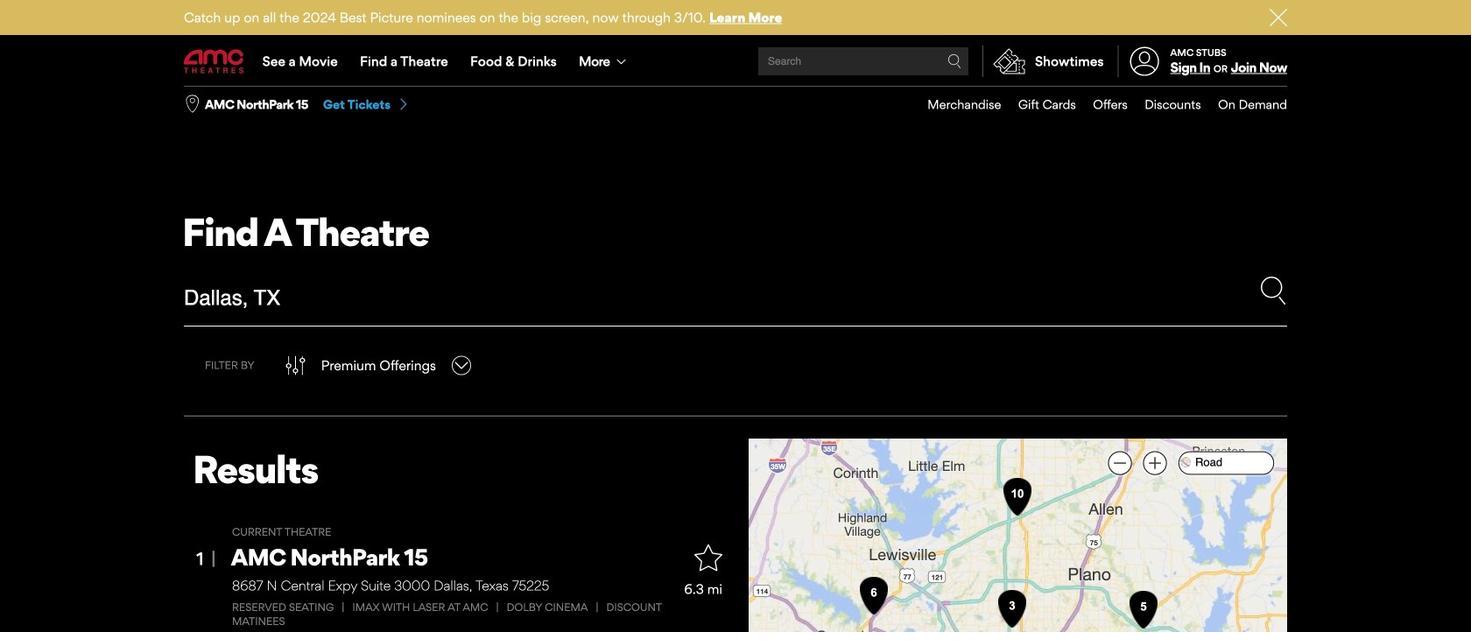 Task type: locate. For each thing, give the bounding box(es) containing it.
3 menu item from the left
[[1076, 87, 1128, 122]]

2 menu item from the left
[[1002, 87, 1076, 122]]

menu item
[[911, 87, 1002, 122], [1002, 87, 1076, 122], [1076, 87, 1128, 122], [1128, 87, 1202, 122], [1202, 87, 1288, 122]]

premium formats element
[[232, 601, 676, 629]]

Click to Favorite this theatre checkbox
[[695, 544, 723, 572]]

amc logo image
[[184, 49, 245, 73], [184, 49, 245, 73]]

cookie consent banner dialog
[[0, 585, 1472, 633]]

0 vertical spatial menu
[[184, 37, 1288, 86]]

4 menu item from the left
[[1128, 87, 1202, 122]]

sign in or join amc stubs element
[[1118, 37, 1288, 86]]

1 menu item from the left
[[911, 87, 1002, 122]]

menu
[[184, 37, 1288, 86], [911, 87, 1288, 122]]

1 vertical spatial menu
[[911, 87, 1288, 122]]



Task type: vqa. For each thing, say whether or not it's contained in the screenshot.
AMC Logo
yes



Task type: describe. For each thing, give the bounding box(es) containing it.
Search by City, Zip or Theatre text field
[[184, 277, 1184, 319]]

5 menu item from the left
[[1202, 87, 1288, 122]]

submit search image
[[1260, 277, 1288, 305]]

user profile image
[[1120, 47, 1170, 76]]

search the AMC website text field
[[766, 55, 948, 68]]

showtimes image
[[984, 46, 1036, 77]]

submit search icon image
[[948, 54, 962, 68]]



